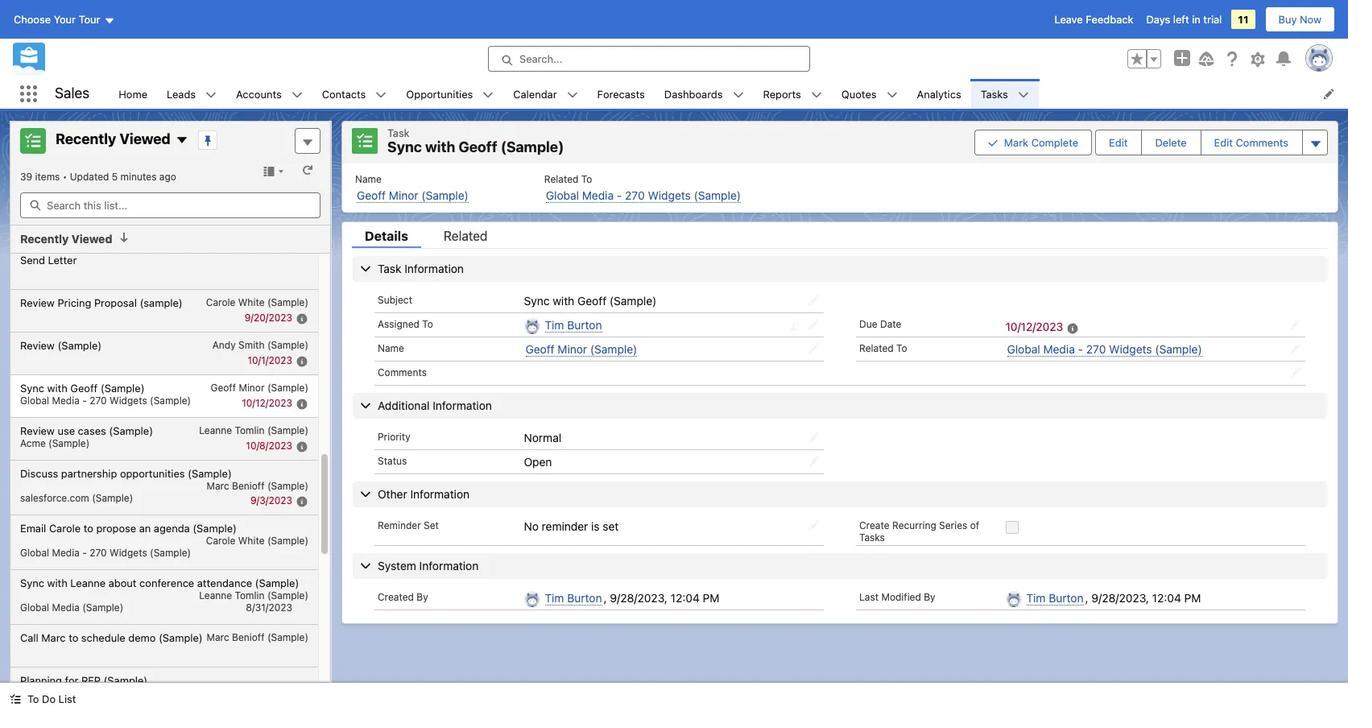 Task type: locate. For each thing, give the bounding box(es) containing it.
send letter link
[[10, 247, 318, 289]]

task information
[[378, 261, 464, 275]]

0 horizontal spatial tasks
[[860, 532, 885, 544]]

0 horizontal spatial global media - 270 widgets (sample) link
[[546, 188, 741, 203]]

partnership
[[61, 467, 117, 480]]

1 by from the left
[[417, 591, 428, 603]]

0 vertical spatial comments
[[1236, 136, 1289, 149]]

text default image up ago
[[175, 134, 188, 147]]

text default image right calendar
[[567, 89, 578, 101]]

marc inside call marc to schedule demo (sample) marc benioff (sample)
[[207, 631, 229, 643]]

other
[[378, 487, 407, 501]]

recently up the send letter
[[20, 232, 69, 246]]

edit for edit comments
[[1215, 136, 1234, 149]]

quotes list item
[[832, 79, 908, 109]]

to left the "propose"
[[84, 522, 93, 535]]

1 vertical spatial geoff minor (sample) link
[[526, 342, 638, 357]]

1 , from the left
[[604, 591, 607, 605]]

1 vertical spatial review
[[20, 339, 55, 352]]

0 vertical spatial minor
[[389, 188, 419, 202]]

planning for rfp (sample)
[[20, 674, 148, 687]]

0 vertical spatial task
[[388, 126, 410, 139]]

task up name geoff minor (sample)
[[388, 126, 410, 139]]

1 horizontal spatial tasks
[[981, 87, 1009, 100]]

0 vertical spatial review
[[20, 296, 55, 309]]

minor inside recently viewed|tasks|list view element
[[239, 381, 265, 394]]

information down related link
[[405, 261, 464, 275]]

agenda
[[154, 522, 190, 535]]

1 horizontal spatial 12:04
[[1153, 591, 1182, 605]]

sync
[[388, 139, 422, 155], [524, 294, 550, 307], [20, 381, 44, 394], [20, 576, 44, 589]]

0 horizontal spatial by
[[417, 591, 428, 603]]

2 white from the top
[[238, 535, 265, 547]]

0 horizontal spatial 9/28/2023,
[[610, 591, 668, 605]]

information right additional
[[433, 399, 492, 412]]

9/3/2023
[[251, 494, 292, 507]]

0 vertical spatial tasks
[[981, 87, 1009, 100]]

marc down leanne tomlin (sample)
[[207, 480, 229, 492]]

edit
[[1110, 136, 1128, 149], [1215, 136, 1234, 149]]

1 horizontal spatial , 9/28/2023, 12:04 pm
[[1086, 591, 1202, 605]]

recently viewed up "letter" on the top
[[20, 232, 112, 246]]

review left use
[[20, 424, 55, 437]]

text default image
[[206, 89, 217, 101], [567, 89, 578, 101], [733, 89, 744, 101], [1018, 89, 1030, 101], [119, 232, 130, 243]]

text default image left reports link
[[733, 89, 744, 101]]

1 vertical spatial sync with geoff (sample)
[[20, 381, 145, 394]]

270
[[625, 188, 645, 202], [1087, 342, 1107, 356], [90, 394, 107, 406], [90, 547, 107, 559]]

edit inside edit comments button
[[1215, 136, 1234, 149]]

1 vertical spatial white
[[238, 535, 265, 547]]

1 review from the top
[[20, 296, 55, 309]]

review down review pricing proposal (sample)
[[20, 339, 55, 352]]

(sample) inside name geoff minor (sample)
[[422, 188, 469, 202]]

tasks inside list item
[[981, 87, 1009, 100]]

0 vertical spatial global media - 270 widgets (sample)
[[1008, 342, 1203, 356]]

0 vertical spatial white
[[238, 296, 265, 308]]

benioff down 8/31/2023
[[232, 631, 265, 643]]

1 edit from the left
[[1110, 136, 1128, 149]]

widgets
[[648, 188, 691, 202], [1110, 342, 1153, 356], [110, 394, 147, 406], [110, 547, 147, 559]]

to do list
[[27, 693, 76, 706]]

viewed up "letter" on the top
[[72, 232, 112, 246]]

text default image inside contacts list item
[[376, 89, 387, 101]]

0 horizontal spatial comments
[[378, 366, 427, 379]]

in
[[1193, 13, 1201, 26]]

1 vertical spatial tomlin
[[235, 589, 265, 601]]

none search field inside recently viewed|tasks|list view element
[[20, 193, 321, 218]]

2 pm from the left
[[1185, 591, 1202, 605]]

2 , 9/28/2023, 12:04 pm from the left
[[1086, 591, 1202, 605]]

text default image inside "tasks" list item
[[1018, 89, 1030, 101]]

last
[[860, 591, 879, 603]]

name up details
[[355, 173, 382, 185]]

text default image right reports
[[811, 89, 822, 101]]

1 benioff from the top
[[232, 480, 265, 492]]

0 vertical spatial name
[[355, 173, 382, 185]]

text default image inside the leads list item
[[206, 89, 217, 101]]

text default image inside "calendar" list item
[[567, 89, 578, 101]]

0 vertical spatial 10/12/2023
[[1006, 320, 1064, 333]]

no reminder is set
[[524, 520, 619, 533]]

to for assigned to
[[422, 318, 433, 330]]

0 vertical spatial recently viewed
[[56, 131, 171, 148]]

geoff minor (sample) link
[[357, 188, 469, 203], [526, 342, 638, 357]]

12:04 for last modified by
[[1153, 591, 1182, 605]]

quotes link
[[832, 79, 887, 109]]

1 horizontal spatial comments
[[1236, 136, 1289, 149]]

global media - 270 widgets (sample) for email carole to propose an agenda (sample)
[[20, 547, 191, 559]]

1 vertical spatial group
[[975, 128, 1329, 157]]

recently viewed up 5
[[56, 131, 171, 148]]

pm
[[703, 591, 720, 605], [1185, 591, 1202, 605]]

text default image inside reports list item
[[811, 89, 822, 101]]

1 horizontal spatial edit
[[1215, 136, 1234, 149]]

0 vertical spatial viewed
[[120, 131, 171, 148]]

2 vertical spatial related
[[860, 342, 894, 354]]

1 horizontal spatial pm
[[1185, 591, 1202, 605]]

1 vertical spatial name
[[378, 342, 404, 354]]

2 benioff from the top
[[232, 631, 265, 643]]

contacts link
[[312, 79, 376, 109]]

benioff up '9/3/2023'
[[232, 480, 265, 492]]

burton
[[567, 318, 602, 332], [567, 591, 602, 605], [1049, 591, 1084, 605]]

reports
[[763, 87, 802, 100]]

due
[[860, 318, 878, 330]]

calendar link
[[504, 79, 567, 109]]

burton for last modified by
[[1049, 591, 1084, 605]]

0 vertical spatial to
[[84, 522, 93, 535]]

270 inside related to global media - 270 widgets (sample)
[[625, 188, 645, 202]]

global media - 270 widgets (sample) link
[[546, 188, 741, 203], [1008, 342, 1203, 357]]

0 horizontal spatial edit
[[1110, 136, 1128, 149]]

sync inside task sync with geoff (sample)
[[388, 139, 422, 155]]

1 vertical spatial benioff
[[232, 631, 265, 643]]

related for related to global media - 270 widgets (sample)
[[544, 173, 579, 185]]

1 horizontal spatial ,
[[1086, 591, 1089, 605]]

geoff
[[459, 139, 498, 155], [357, 188, 386, 202], [578, 294, 607, 307], [526, 342, 555, 356], [70, 381, 98, 394], [211, 381, 236, 394]]

geoff inside geoff minor (sample) link
[[526, 342, 555, 356]]

2 , from the left
[[1086, 591, 1089, 605]]

0 vertical spatial tomlin
[[235, 424, 265, 436]]

1 vertical spatial geoff minor (sample)
[[211, 381, 309, 394]]

tomlin inside sync with leanne about conference attendance (sample) leanne tomlin (sample)
[[235, 589, 265, 601]]

task inside task sync with geoff (sample)
[[388, 126, 410, 139]]

carole up attendance
[[206, 535, 236, 547]]

, 9/28/2023, 12:04 pm for last modified by
[[1086, 591, 1202, 605]]

edit left delete button
[[1110, 136, 1128, 149]]

related for related to
[[860, 342, 894, 354]]

1 9/28/2023, from the left
[[610, 591, 668, 605]]

1 vertical spatial global media - 270 widgets (sample)
[[20, 394, 191, 406]]

media for sync with leanne about conference attendance (sample)
[[52, 601, 80, 614]]

1 horizontal spatial to
[[84, 522, 93, 535]]

1 pm from the left
[[703, 591, 720, 605]]

text default image right the "leads" on the top left of the page
[[206, 89, 217, 101]]

marc down attendance
[[207, 631, 229, 643]]

group
[[1128, 49, 1162, 68], [975, 128, 1329, 157]]

, for created by
[[604, 591, 607, 605]]

Search Recently Viewed list view. search field
[[20, 193, 321, 218]]

name
[[355, 173, 382, 185], [378, 342, 404, 354]]

text default image right the 'accounts'
[[291, 89, 303, 101]]

1 12:04 from the left
[[671, 591, 700, 605]]

tasks up mark
[[981, 87, 1009, 100]]

text default image inside accounts list item
[[291, 89, 303, 101]]

tasks
[[981, 87, 1009, 100], [860, 532, 885, 544]]

1 vertical spatial related
[[444, 228, 488, 243]]

2 edit from the left
[[1215, 136, 1234, 149]]

1 horizontal spatial related
[[544, 173, 579, 185]]

do
[[42, 693, 56, 706]]

0 vertical spatial sync with geoff (sample)
[[524, 294, 657, 307]]

0 horizontal spatial related
[[444, 228, 488, 243]]

subject
[[378, 294, 413, 306]]

schedule
[[81, 631, 125, 644]]

review left pricing
[[20, 296, 55, 309]]

additional information
[[378, 399, 492, 412]]

0 horizontal spatial pm
[[703, 591, 720, 605]]

1 vertical spatial list
[[342, 163, 1338, 212]]

tasks list item
[[971, 79, 1039, 109]]

white up 9/20/2023
[[238, 296, 265, 308]]

analytics link
[[908, 79, 971, 109]]

- inside related to global media - 270 widgets (sample)
[[617, 188, 622, 202]]

text default image up send letter link
[[119, 232, 130, 243]]

task inside dropdown button
[[378, 261, 402, 275]]

white down '9/3/2023'
[[238, 535, 265, 547]]

assigned to
[[378, 318, 433, 330]]

related inside related to global media - 270 widgets (sample)
[[544, 173, 579, 185]]

,
[[604, 591, 607, 605], [1086, 591, 1089, 605]]

proposal
[[94, 296, 137, 309]]

edit inside edit button
[[1110, 136, 1128, 149]]

edit for edit
[[1110, 136, 1128, 149]]

no
[[524, 520, 539, 533]]

information for other information
[[410, 487, 470, 501]]

system
[[378, 559, 416, 573]]

1 horizontal spatial geoff minor (sample) link
[[526, 342, 638, 357]]

1 vertical spatial task
[[378, 261, 402, 275]]

2 12:04 from the left
[[1153, 591, 1182, 605]]

text default image for calendar
[[567, 89, 578, 101]]

pm for created by
[[703, 591, 720, 605]]

text default image inside recently viewed|tasks|list view element
[[175, 134, 188, 147]]

series
[[940, 520, 968, 532]]

text default image up mark
[[1018, 89, 1030, 101]]

1 vertical spatial 10/12/2023
[[242, 397, 292, 409]]

1 horizontal spatial geoff minor (sample)
[[526, 342, 638, 356]]

2 review from the top
[[20, 339, 55, 352]]

list
[[109, 79, 1349, 109], [342, 163, 1338, 212]]

leanne up 'discuss partnership opportunities (sample) marc benioff (sample)'
[[199, 424, 232, 436]]

viewed up minutes
[[120, 131, 171, 148]]

forecasts link
[[588, 79, 655, 109]]

1 , 9/28/2023, 12:04 pm from the left
[[604, 591, 720, 605]]

media
[[582, 188, 614, 202], [1044, 342, 1075, 356], [52, 394, 80, 406], [52, 547, 80, 559], [52, 601, 80, 614]]

name inside name geoff minor (sample)
[[355, 173, 382, 185]]

1 vertical spatial global media - 270 widgets (sample) link
[[1008, 342, 1203, 357]]

mark complete
[[1005, 136, 1079, 149]]

0 horizontal spatial 10/12/2023
[[242, 397, 292, 409]]

tim for last modified by
[[1027, 591, 1046, 605]]

information up set
[[410, 487, 470, 501]]

dashboards list item
[[655, 79, 754, 109]]

text default image left calendar link
[[483, 89, 494, 101]]

3 review from the top
[[20, 424, 55, 437]]

attendance
[[197, 576, 252, 589]]

rfp
[[81, 674, 101, 687]]

opportunities list item
[[397, 79, 504, 109]]

edit right delete on the top right
[[1215, 136, 1234, 149]]

information inside 'dropdown button'
[[419, 559, 479, 573]]

complete
[[1032, 136, 1079, 149]]

0 vertical spatial global media - 270 widgets (sample) link
[[546, 188, 741, 203]]

1 horizontal spatial viewed
[[120, 131, 171, 148]]

0 vertical spatial benioff
[[232, 480, 265, 492]]

0 vertical spatial geoff minor (sample)
[[526, 342, 638, 356]]

geoff minor (sample) inside recently viewed|tasks|list view element
[[211, 381, 309, 394]]

modified
[[882, 591, 922, 603]]

0 horizontal spatial geoff minor (sample)
[[211, 381, 309, 394]]

1 horizontal spatial global media - 270 widgets (sample) link
[[1008, 342, 1203, 357]]

system information
[[378, 559, 479, 573]]

assigned
[[378, 318, 420, 330]]

0 horizontal spatial viewed
[[72, 232, 112, 246]]

white inside email carole to propose an agenda (sample) carole white (sample)
[[238, 535, 265, 547]]

buy now
[[1279, 13, 1322, 26]]

by right 'created'
[[417, 591, 428, 603]]

0 vertical spatial list
[[109, 79, 1349, 109]]

10/12/2023 inside recently viewed|tasks|list view element
[[242, 397, 292, 409]]

calendar list item
[[504, 79, 588, 109]]

to left schedule
[[69, 631, 78, 644]]

text default image right quotes
[[887, 89, 898, 101]]

geoff minor (sample)
[[526, 342, 638, 356], [211, 381, 309, 394]]

1 tomlin from the top
[[235, 424, 265, 436]]

1 horizontal spatial 9/28/2023,
[[1092, 591, 1150, 605]]

mark complete button
[[975, 130, 1093, 155]]

1 white from the top
[[238, 296, 265, 308]]

text default image inside opportunities list item
[[483, 89, 494, 101]]

text default image inside dashboards list item
[[733, 89, 744, 101]]

set
[[603, 520, 619, 533]]

to inside button
[[27, 693, 39, 706]]

1 horizontal spatial minor
[[389, 188, 419, 202]]

tasks up system information 'dropdown button'
[[860, 532, 885, 544]]

1 vertical spatial minor
[[558, 342, 587, 356]]

choose
[[14, 13, 51, 26]]

global for sync with geoff (sample)
[[20, 394, 49, 406]]

planning
[[20, 674, 62, 687]]

task sync with geoff (sample)
[[388, 126, 564, 155]]

reports link
[[754, 79, 811, 109]]

to inside email carole to propose an agenda (sample) carole white (sample)
[[84, 522, 93, 535]]

tim burton link for created by
[[545, 591, 602, 606]]

1 vertical spatial tasks
[[860, 532, 885, 544]]

with inside task sync with geoff (sample)
[[425, 139, 455, 155]]

by right modified
[[924, 591, 936, 603]]

2 horizontal spatial related
[[860, 342, 894, 354]]

smith
[[239, 339, 265, 351]]

1 horizontal spatial by
[[924, 591, 936, 603]]

1 vertical spatial recently viewed
[[20, 232, 112, 246]]

0 horizontal spatial ,
[[604, 591, 607, 605]]

set
[[424, 520, 439, 532]]

2 9/28/2023, from the left
[[1092, 591, 1150, 605]]

tim burton for created by
[[545, 591, 602, 605]]

call marc to schedule demo (sample) marc benioff (sample)
[[20, 631, 309, 644]]

0 horizontal spatial 12:04
[[671, 591, 700, 605]]

0 horizontal spatial , 9/28/2023, 12:04 pm
[[604, 591, 720, 605]]

information down set
[[419, 559, 479, 573]]

trial
[[1204, 13, 1223, 26]]

0 vertical spatial recently
[[56, 131, 116, 148]]

text default image right the 'contacts'
[[376, 89, 387, 101]]

text default image inside quotes list item
[[887, 89, 898, 101]]

widgets inside related to global media - 270 widgets (sample)
[[648, 188, 691, 202]]

related link
[[431, 228, 501, 248]]

benioff
[[232, 480, 265, 492], [232, 631, 265, 643]]

marc right call
[[41, 631, 66, 644]]

task
[[388, 126, 410, 139], [378, 261, 402, 275]]

1 vertical spatial viewed
[[72, 232, 112, 246]]

tasks inside create recurring series of tasks
[[860, 532, 885, 544]]

reports list item
[[754, 79, 832, 109]]

0 horizontal spatial geoff minor (sample) link
[[357, 188, 469, 203]]

0 vertical spatial geoff minor (sample) link
[[357, 188, 469, 203]]

accounts link
[[226, 79, 291, 109]]

None search field
[[20, 193, 321, 218]]

text default image inside recently viewed|tasks|list view element
[[119, 232, 130, 243]]

global media - 270 widgets (sample) for sync with geoff (sample)
[[20, 394, 191, 406]]

0 vertical spatial related
[[544, 173, 579, 185]]

text default image for reports
[[811, 89, 822, 101]]

use
[[58, 424, 75, 437]]

task down details link
[[378, 261, 402, 275]]

0 horizontal spatial to
[[69, 631, 78, 644]]

0 horizontal spatial minor
[[239, 381, 265, 394]]

text default image
[[291, 89, 303, 101], [376, 89, 387, 101], [483, 89, 494, 101], [811, 89, 822, 101], [887, 89, 898, 101], [175, 134, 188, 147], [10, 694, 21, 705]]

2 horizontal spatial minor
[[558, 342, 587, 356]]

sync with geoff (sample) inside recently viewed|tasks|list view element
[[20, 381, 145, 394]]

1 vertical spatial to
[[69, 631, 78, 644]]

to inside related to global media - 270 widgets (sample)
[[582, 173, 592, 185]]

2 vertical spatial global media - 270 widgets (sample)
[[20, 547, 191, 559]]

0 horizontal spatial sync with geoff (sample)
[[20, 381, 145, 394]]

12:04 for created by
[[671, 591, 700, 605]]

email
[[20, 522, 46, 535]]

name down the assigned
[[378, 342, 404, 354]]

2 vertical spatial minor
[[239, 381, 265, 394]]

forecasts
[[598, 87, 645, 100]]

text default image down 'planning'
[[10, 694, 21, 705]]

2 vertical spatial review
[[20, 424, 55, 437]]

2 tomlin from the top
[[235, 589, 265, 601]]

contacts list item
[[312, 79, 397, 109]]

choose your tour
[[14, 13, 100, 26]]

propose
[[96, 522, 136, 535]]

recently viewed
[[56, 131, 171, 148], [20, 232, 112, 246]]

recently up updated
[[56, 131, 116, 148]]



Task type: vqa. For each thing, say whether or not it's contained in the screenshot.
Guidance Center's THE GUIDANCE
no



Task type: describe. For each thing, give the bounding box(es) containing it.
tim burton link for last modified by
[[1027, 591, 1084, 606]]

global for email carole to propose an agenda (sample)
[[20, 547, 49, 559]]

for
[[65, 674, 78, 687]]

tim for created by
[[545, 591, 564, 605]]

(sample)
[[140, 296, 183, 309]]

minor inside name geoff minor (sample)
[[389, 188, 419, 202]]

priority
[[378, 431, 411, 443]]

related to
[[860, 342, 908, 354]]

to for related to
[[897, 342, 908, 354]]

9/28/2023, for last modified by
[[1092, 591, 1150, 605]]

about
[[109, 576, 137, 589]]

review for review use cases (sample)
[[20, 424, 55, 437]]

dashboards
[[665, 87, 723, 100]]

additional
[[378, 399, 430, 412]]

information for task information
[[405, 261, 464, 275]]

1 horizontal spatial sync with geoff (sample)
[[524, 294, 657, 307]]

email carole to propose an agenda (sample) carole white (sample)
[[20, 522, 309, 547]]

leads list item
[[157, 79, 226, 109]]

review for review pricing proposal (sample)
[[20, 296, 55, 309]]

contacts
[[322, 87, 366, 100]]

0 vertical spatial group
[[1128, 49, 1162, 68]]

name geoff minor (sample)
[[355, 173, 469, 202]]

review (sample)
[[20, 339, 102, 352]]

details
[[365, 228, 408, 243]]

edit comments button
[[1202, 130, 1302, 154]]

delete
[[1156, 136, 1187, 149]]

text default image for opportunities
[[483, 89, 494, 101]]

items
[[35, 171, 60, 183]]

information for additional information
[[433, 399, 492, 412]]

global for sync with leanne about conference attendance (sample)
[[20, 601, 49, 614]]

39
[[20, 171, 32, 183]]

quotes
[[842, 87, 877, 100]]

, 9/28/2023, 12:04 pm for created by
[[604, 591, 720, 605]]

, for last modified by
[[1086, 591, 1089, 605]]

andy smith (sample)
[[212, 339, 309, 351]]

8/31/2023
[[246, 601, 292, 614]]

feedback
[[1086, 13, 1134, 26]]

burton for created by
[[567, 591, 602, 605]]

delete button
[[1143, 130, 1200, 154]]

1 vertical spatial comments
[[378, 366, 427, 379]]

text default image for dashboards
[[733, 89, 744, 101]]

to for related to global media - 270 widgets (sample)
[[582, 173, 592, 185]]

sync inside sync with leanne about conference attendance (sample) leanne tomlin (sample)
[[20, 576, 44, 589]]

text default image inside to do list button
[[10, 694, 21, 705]]

related for related
[[444, 228, 488, 243]]

10/8/2023
[[246, 440, 292, 452]]

media inside related to global media - 270 widgets (sample)
[[582, 188, 614, 202]]

tim burton for last modified by
[[1027, 591, 1084, 605]]

group containing mark complete
[[975, 128, 1329, 157]]

last modified by
[[860, 591, 936, 603]]

accounts
[[236, 87, 282, 100]]

name for name
[[378, 342, 404, 354]]

salesforce.com (sample)
[[20, 492, 133, 504]]

search... button
[[488, 46, 811, 72]]

to for marc
[[69, 631, 78, 644]]

created
[[378, 591, 414, 603]]

your
[[54, 13, 76, 26]]

due date
[[860, 318, 902, 330]]

now
[[1300, 13, 1322, 26]]

acme
[[20, 437, 46, 449]]

tasks link
[[971, 79, 1018, 109]]

is
[[591, 520, 600, 533]]

system information button
[[353, 553, 1328, 579]]

planning for rfp (sample) link
[[10, 668, 318, 709]]

accounts list item
[[226, 79, 312, 109]]

to for carole
[[84, 522, 93, 535]]

with inside sync with leanne about conference attendance (sample) leanne tomlin (sample)
[[47, 576, 68, 589]]

geoff inside name geoff minor (sample)
[[357, 188, 386, 202]]

•
[[63, 171, 67, 183]]

date
[[881, 318, 902, 330]]

sync with leanne about conference attendance (sample) leanne tomlin (sample)
[[20, 576, 309, 601]]

sales
[[55, 85, 90, 102]]

reminder
[[542, 520, 588, 533]]

10/1/2023
[[248, 354, 292, 366]]

other information
[[378, 487, 470, 501]]

conference
[[139, 576, 194, 589]]

(sample) inside task sync with geoff (sample)
[[501, 139, 564, 155]]

comments inside button
[[1236, 136, 1289, 149]]

created by
[[378, 591, 428, 603]]

recently viewed|tasks|list view element
[[10, 121, 331, 710]]

global media (sample)
[[20, 601, 123, 614]]

list containing home
[[109, 79, 1349, 109]]

home
[[119, 87, 147, 100]]

days left in trial
[[1147, 13, 1223, 26]]

pm for last modified by
[[1185, 591, 1202, 605]]

1 vertical spatial recently
[[20, 232, 69, 246]]

opportunities link
[[397, 79, 483, 109]]

5
[[112, 171, 118, 183]]

create
[[860, 520, 890, 532]]

text default image for quotes
[[887, 89, 898, 101]]

carole right email
[[49, 522, 81, 535]]

name for name geoff minor (sample)
[[355, 173, 382, 185]]

carole up andy
[[206, 296, 236, 308]]

recently viewed status
[[20, 171, 70, 183]]

text default image for leads
[[206, 89, 217, 101]]

benioff inside call marc to schedule demo (sample) marc benioff (sample)
[[232, 631, 265, 643]]

1 horizontal spatial 10/12/2023
[[1006, 320, 1064, 333]]

list containing geoff minor (sample)
[[342, 163, 1338, 212]]

send letter
[[20, 253, 77, 266]]

create recurring series of tasks
[[860, 520, 980, 544]]

review for review (sample)
[[20, 339, 55, 352]]

acme (sample)
[[20, 437, 90, 449]]

media for sync with geoff (sample)
[[52, 394, 80, 406]]

review pricing proposal (sample)
[[20, 296, 183, 309]]

leads
[[167, 87, 196, 100]]

buy now button
[[1265, 6, 1336, 32]]

geoff inside task sync with geoff (sample)
[[459, 139, 498, 155]]

leanne right conference
[[199, 589, 232, 601]]

leads link
[[157, 79, 206, 109]]

discuss partnership opportunities (sample) marc benioff (sample)
[[20, 467, 309, 492]]

task for information
[[378, 261, 402, 275]]

call
[[20, 631, 38, 644]]

ago
[[159, 171, 176, 183]]

(sample) inside call marc to schedule demo (sample) marc benioff (sample)
[[267, 631, 309, 643]]

dashboards link
[[655, 79, 733, 109]]

updated
[[70, 171, 109, 183]]

details link
[[352, 228, 421, 248]]

text default image for contacts
[[376, 89, 387, 101]]

marc inside 'discuss partnership opportunities (sample) marc benioff (sample)'
[[207, 480, 229, 492]]

task for sync
[[388, 126, 410, 139]]

carole white (sample)
[[206, 296, 309, 308]]

global inside global media - 270 widgets (sample) link
[[1008, 342, 1041, 356]]

global inside related to global media - 270 widgets (sample)
[[546, 188, 579, 202]]

salesforce.com
[[20, 492, 89, 504]]

edit comments
[[1215, 136, 1289, 149]]

analytics
[[917, 87, 962, 100]]

left
[[1174, 13, 1190, 26]]

2 by from the left
[[924, 591, 936, 603]]

benioff inside 'discuss partnership opportunities (sample) marc benioff (sample)'
[[232, 480, 265, 492]]

leave feedback link
[[1055, 13, 1134, 26]]

andy
[[212, 339, 236, 351]]

of
[[971, 520, 980, 532]]

11
[[1239, 13, 1249, 26]]

buy
[[1279, 13, 1298, 26]]

leanne up global media (sample)
[[70, 576, 106, 589]]

opportunities
[[120, 467, 185, 480]]

information for system information
[[419, 559, 479, 573]]

calendar
[[513, 87, 557, 100]]

minutes
[[121, 171, 157, 183]]

leanne tomlin (sample)
[[199, 424, 309, 436]]

related to global media - 270 widgets (sample)
[[544, 173, 741, 202]]

9/28/2023, for created by
[[610, 591, 668, 605]]

(sample) inside related to global media - 270 widgets (sample)
[[694, 188, 741, 202]]

text default image for tasks
[[1018, 89, 1030, 101]]

media for email carole to propose an agenda (sample)
[[52, 547, 80, 559]]

tour
[[79, 13, 100, 26]]

letter
[[48, 253, 77, 266]]

text default image for accounts
[[291, 89, 303, 101]]



